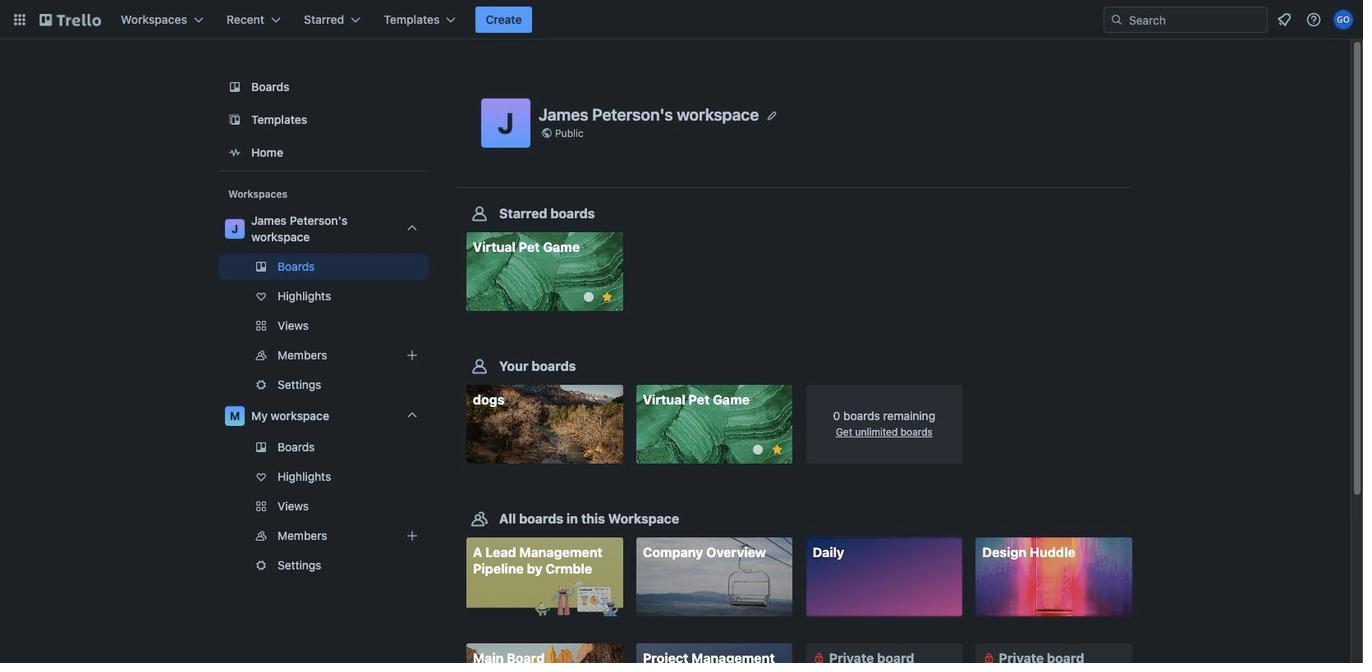 Task type: vqa. For each thing, say whether or not it's contained in the screenshot.
Justin Gallagher, Head of Product Management @ Trello image
no



Task type: describe. For each thing, give the bounding box(es) containing it.
2 sm image from the left
[[981, 650, 997, 664]]

primary element
[[0, 0, 1363, 39]]

1 vertical spatial there is new activity on this board. image
[[753, 445, 763, 455]]

gary orlando (garyorlando) image
[[1334, 10, 1354, 30]]

1 add image from the top
[[402, 346, 422, 365]]

template board image
[[225, 110, 245, 130]]

back to home image
[[39, 7, 101, 33]]

board image
[[225, 77, 245, 97]]

0 notifications image
[[1275, 10, 1294, 30]]

click to unstar this board. it will be removed from your starred list. image for the bottom there is new activity on this board. image
[[770, 443, 785, 458]]



Task type: locate. For each thing, give the bounding box(es) containing it.
search image
[[1110, 13, 1124, 26]]

0 horizontal spatial sm image
[[811, 650, 828, 664]]

1 vertical spatial click to unstar this board. it will be removed from your starred list. image
[[770, 443, 785, 458]]

2 add image from the top
[[402, 526, 422, 546]]

1 horizontal spatial click to unstar this board. it will be removed from your starred list. image
[[770, 443, 785, 458]]

open information menu image
[[1306, 11, 1322, 28]]

0 vertical spatial there is new activity on this board. image
[[584, 292, 593, 302]]

1 sm image from the left
[[811, 650, 828, 664]]

home image
[[225, 143, 245, 163]]

add image
[[402, 346, 422, 365], [402, 526, 422, 546]]

Search field
[[1124, 8, 1267, 31]]

0 horizontal spatial there is new activity on this board. image
[[584, 292, 593, 302]]

0 vertical spatial add image
[[402, 346, 422, 365]]

1 horizontal spatial sm image
[[981, 650, 997, 664]]

click to unstar this board. it will be removed from your starred list. image for there is new activity on this board. image to the top
[[600, 290, 615, 305]]

0 horizontal spatial click to unstar this board. it will be removed from your starred list. image
[[600, 290, 615, 305]]

1 vertical spatial add image
[[402, 526, 422, 546]]

there is new activity on this board. image
[[584, 292, 593, 302], [753, 445, 763, 455]]

0 vertical spatial click to unstar this board. it will be removed from your starred list. image
[[600, 290, 615, 305]]

sm image
[[811, 650, 828, 664], [981, 650, 997, 664]]

click to unstar this board. it will be removed from your starred list. image
[[600, 290, 615, 305], [770, 443, 785, 458]]

1 horizontal spatial there is new activity on this board. image
[[753, 445, 763, 455]]



